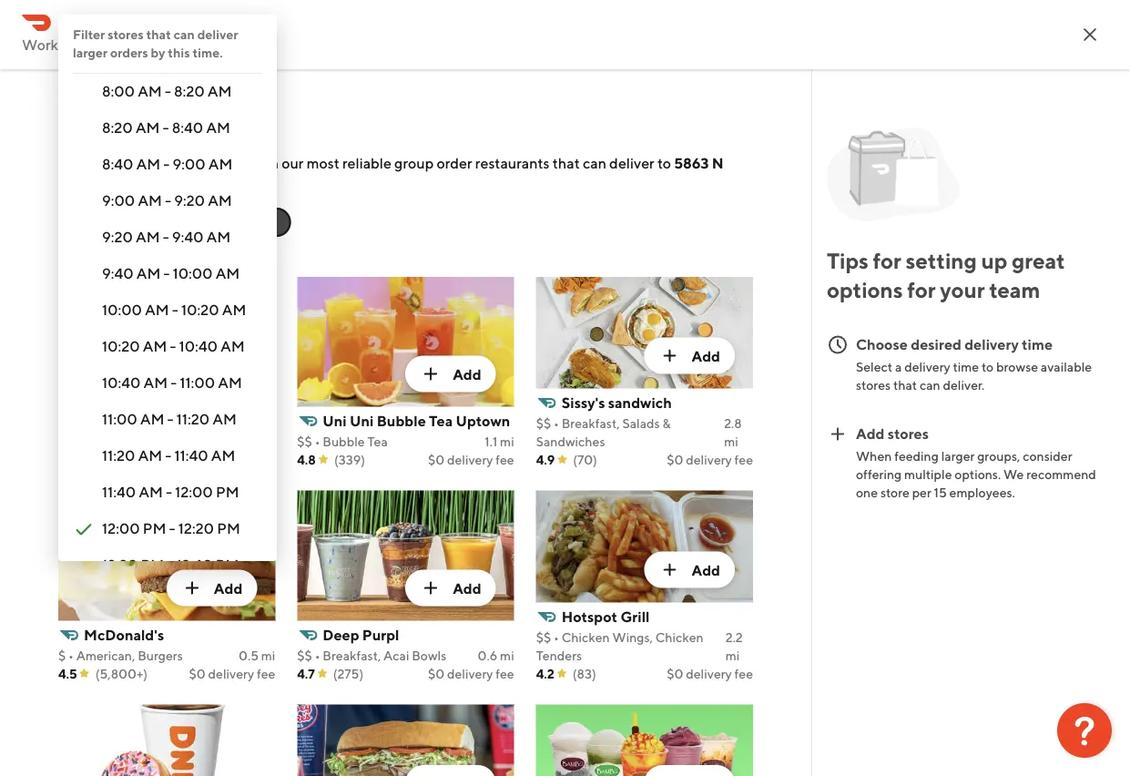 Task type: vqa. For each thing, say whether or not it's contained in the screenshot.
the bottommost HOLLYWOOD
no



Task type: describe. For each thing, give the bounding box(es) containing it.
acai
[[384, 648, 410, 663]]

check image for 12:00 pm - 12:20 pm
[[73, 519, 95, 540]]

2.2 mi
[[726, 630, 743, 663]]

tue
[[539, 396, 564, 413]]

bubble for •
[[323, 434, 365, 449]]

subway $$ • sandwiches, salads
[[58, 412, 196, 449]]

group orders link
[[0, 230, 292, 266]]

home
[[55, 79, 95, 96]]

go to doordash.com
[[55, 522, 193, 539]]

$$ for uni uni bubble tea uptown
[[297, 434, 312, 449]]

4.5
[[58, 666, 77, 681]]

go
[[55, 522, 75, 539]]

add stores
[[58, 114, 204, 148]]

deliver.
[[944, 377, 985, 392]]

1.1 mi
[[485, 434, 515, 449]]

up
[[982, 248, 1008, 274]]

add stores when feeding larger groups, consider offering multiple options. we recommend one store per 15 employees.
[[857, 425, 1097, 500]]

4.2
[[536, 666, 555, 681]]

10:20 am - 10:40 am button
[[58, 329, 277, 365]]

payment methods link
[[0, 391, 292, 427]]

options.
[[955, 467, 1002, 482]]

$$ • breakfast,  salads & sandwiches
[[536, 416, 671, 449]]

groups link
[[0, 351, 292, 387]]

sandwiches
[[536, 434, 606, 449]]

(5,800+)
[[95, 666, 148, 681]]

- for 10:00
[[164, 265, 170, 282]]

billing
[[55, 441, 96, 458]]

hotspot
[[562, 608, 618, 625]]

1 horizontal spatial to
[[658, 154, 672, 172]]

options
[[827, 277, 903, 303]]

breakfast, for deep
[[323, 648, 381, 663]]

check image for 12:20 pm - 12:40 pm
[[73, 555, 95, 577]]

$0 delivery fee for uni
[[428, 452, 515, 467]]

sissy's
[[562, 394, 606, 411]]

close image
[[1080, 24, 1102, 46]]

home link
[[0, 69, 292, 106]]

wings,
[[613, 630, 653, 645]]

8:00 am - 8:20 am
[[102, 82, 232, 100]]

1 vertical spatial 9:20
[[102, 228, 133, 246]]

1 check image from the top
[[73, 591, 95, 613]]

add for add button corresponding to grill
[[692, 561, 721, 578]]

3 check button from the top
[[58, 657, 277, 693]]

grill
[[621, 608, 650, 625]]

payment
[[55, 400, 114, 418]]

$0 delivery fee for deep
[[428, 666, 515, 681]]

$0 delivery fee for sissy's
[[667, 452, 754, 467]]

billing history link
[[0, 431, 292, 467]]

- for 12:00
[[166, 483, 172, 501]]

2 vertical spatial 12:20
[[102, 556, 138, 574]]

hotspot grill
[[562, 608, 650, 625]]

4.8
[[297, 452, 316, 467]]

add inside the add stores when feeding larger groups, consider offering multiple options. we recommend one store per 15 employees.
[[857, 425, 885, 442]]

$0 delivery fee up 11:40 am - 12:00 pm
[[189, 452, 275, 467]]

2.8
[[725, 416, 742, 431]]

great
[[1012, 248, 1066, 274]]

that for choose
[[894, 377, 918, 392]]

• right $
[[68, 648, 74, 663]]

multiple inside the add stores when feeding larger groups, consider offering multiple options. we recommend one store per 15 employees.
[[905, 467, 953, 482]]

11:20 am - 11:40 am
[[102, 447, 235, 464]]

- for 10:40
[[170, 338, 176, 355]]

$0 for sissy's
[[667, 452, 684, 467]]

deliver inside filter stores that can deliver larger orders by this time.
[[197, 27, 238, 42]]

history
[[99, 441, 147, 458]]

that for select
[[553, 154, 580, 172]]

order
[[437, 154, 473, 172]]

tips
[[827, 248, 869, 274]]

1 vertical spatial time
[[954, 359, 980, 374]]

doordash.com
[[94, 522, 193, 539]]

2.8 mi
[[725, 416, 742, 449]]

stores
[[120, 114, 204, 148]]

go to doordash.com link
[[0, 512, 292, 549]]

add button for uni
[[406, 356, 496, 392]]

2 chicken from the left
[[656, 630, 704, 645]]

fee for deep
[[496, 666, 515, 681]]

tea for uni uni bubble tea uptown
[[429, 412, 453, 429]]

our
[[282, 154, 304, 172]]

9:20 am - 9:40 am button
[[58, 220, 277, 256]]

methods
[[117, 400, 176, 418]]

1 vertical spatial 12:20
[[178, 520, 214, 537]]

1 horizontal spatial 9:20
[[174, 192, 205, 209]]

10:00 am - 10:20 am
[[102, 301, 246, 318]]

stores inside filter stores that can deliver larger orders by this time.
[[108, 27, 144, 42]]

employees.
[[950, 485, 1016, 500]]

$0 for deep
[[428, 666, 445, 681]]

larger inside filter stores that can deliver larger orders by this time.
[[73, 45, 108, 60]]

fee left 4.8
[[257, 452, 275, 467]]

delivery for purpl add button
[[447, 666, 493, 681]]

0 horizontal spatial 9:40
[[102, 265, 134, 282]]

$0 delivery fee down 0.5 on the left of page
[[189, 666, 275, 681]]

billing history
[[55, 441, 147, 458]]

- for 8:20
[[165, 82, 171, 100]]

stores up 11/08/2023
[[205, 154, 245, 172]]

add for add button under the 12:00 pm - 12:20 pm
[[214, 579, 243, 597]]

1 horizontal spatial time
[[1022, 335, 1053, 353]]

8:40 inside 8:20 am - 8:40 am button
[[172, 119, 203, 136]]

by inside popup button
[[113, 215, 128, 230]]

10:40 inside button
[[179, 338, 218, 355]]

$$ for deep purpl
[[297, 648, 312, 663]]

(339)
[[334, 452, 365, 467]]

- for 11:00
[[171, 374, 177, 391]]

8:20 inside button
[[102, 119, 133, 136]]

larger inside the add stores when feeding larger groups, consider offering multiple options. we recommend one store per 15 employees.
[[942, 448, 975, 463]]

stores inside choose desired delivery time select a delivery time to browse available stores that can deliver.
[[857, 377, 891, 392]]

1 horizontal spatial 9:40
[[172, 228, 204, 246]]

uni uni bubble tea uptown
[[323, 412, 511, 429]]

2 vertical spatial 12:00
[[102, 520, 140, 537]]

add for sandwich add button
[[692, 347, 721, 365]]

restaurants
[[476, 154, 550, 172]]

choose desired delivery time select a delivery time to browse available stores that can deliver.
[[857, 335, 1093, 392]]

2.2
[[726, 630, 743, 645]]

10:00 inside 9:40 am - 10:00 am button
[[173, 265, 213, 282]]

n
[[712, 154, 724, 172]]

salads inside subway $$ • sandwiches, salads
[[159, 434, 196, 449]]

by inside filter stores that can deliver larger orders by this time.
[[151, 45, 165, 60]]

1 chicken from the left
[[562, 630, 610, 645]]

10:00 inside 10:00 am - 10:20 am button
[[102, 301, 142, 318]]

9:40 am - 10:00 am button
[[58, 256, 277, 293]]

select one or multiple stores from our most reliable group order restaurants that can deliver to
[[58, 154, 672, 172]]

for inside "dashpass for work" link
[[121, 199, 140, 216]]

10:40 am - 11:00 am
[[102, 374, 242, 391]]

fee down 0.5 mi
[[257, 666, 275, 681]]

fee for uni
[[496, 452, 515, 467]]

0 horizontal spatial select
[[58, 154, 100, 172]]

can for choose
[[920, 377, 941, 392]]

burgers
[[138, 648, 183, 663]]

8:40 am - 9:00 am
[[102, 155, 233, 173]]

delivery for add button related to uni
[[447, 452, 493, 467]]

expensed
[[55, 119, 120, 136]]

mi for deep purpl
[[500, 648, 515, 663]]

8:40 inside 8:40 am - 9:00 am 'button'
[[102, 155, 133, 173]]

1.1
[[485, 434, 498, 449]]

$$ • chicken wings, chicken tenders
[[536, 630, 704, 663]]

9:00 am - 9:20 am button
[[58, 183, 277, 220]]

can for select
[[583, 154, 607, 172]]

- for 9:40
[[163, 228, 169, 246]]

- for 8:40
[[163, 119, 169, 136]]

2 uni from the left
[[350, 412, 374, 429]]

1 vertical spatial deliver
[[610, 154, 655, 172]]

add button down the 12:00 pm - 12:20 pm
[[167, 570, 257, 606]]

fee for sissy's
[[735, 452, 754, 467]]

from
[[248, 154, 279, 172]]

1 check button from the top
[[58, 584, 277, 621]]

12:00 inside 11:40 am - 12:00 pm button
[[175, 483, 213, 501]]

mi for sissy's sandwich
[[725, 434, 739, 449]]

9:20 am - 9:40 am
[[102, 228, 231, 246]]

delivery down desired
[[905, 359, 951, 374]]

vouchers link
[[0, 149, 292, 186]]

mon
[[386, 396, 417, 413]]

setting
[[906, 248, 977, 274]]

salads inside '$$ • breakfast,  salads & sandwiches'
[[623, 416, 660, 431]]

11:00 inside 'button'
[[102, 411, 137, 428]]

0.6 mi
[[478, 648, 515, 663]]

delivery for sandwich add button
[[686, 452, 732, 467]]

most
[[307, 154, 340, 172]]



Task type: locate. For each thing, give the bounding box(es) containing it.
support
[[55, 562, 108, 579]]

$0 for uni
[[428, 452, 445, 467]]

8:40 down 8:00 am - 8:20 am 'button'
[[172, 119, 203, 136]]

add button for sandwich
[[645, 338, 735, 374]]

1 vertical spatial that
[[553, 154, 580, 172]]

check image
[[73, 519, 95, 540], [73, 555, 95, 577]]

0 vertical spatial 8:20
[[174, 82, 205, 100]]

1 vertical spatial salads
[[159, 434, 196, 449]]

order
[[889, 73, 925, 88], [1044, 73, 1080, 88], [425, 456, 460, 471], [579, 456, 615, 471], [734, 456, 770, 471], [889, 456, 925, 471], [1044, 456, 1080, 471]]

multiple up per
[[905, 467, 953, 482]]

0 vertical spatial to
[[658, 154, 672, 172]]

$0 delivery fee down 2.8 mi
[[667, 452, 754, 467]]

mi inside 2.2 mi
[[726, 648, 740, 663]]

check image right $
[[73, 628, 95, 650]]

delivery down 2.8 mi
[[686, 452, 732, 467]]

one left the or at the top of the page
[[103, 154, 128, 172]]

- for 12:20
[[169, 520, 175, 537]]

bubble for uni
[[377, 412, 426, 429]]

8:40 am - 9:00 am button
[[58, 147, 277, 183]]

- inside 9:40 am - 10:00 am button
[[164, 265, 170, 282]]

8:20
[[174, 82, 205, 100], [102, 119, 133, 136]]

0 vertical spatial one
[[103, 154, 128, 172]]

8:20 inside 'button'
[[174, 82, 205, 100]]

0 vertical spatial 10:00
[[173, 265, 213, 282]]

pm inside button
[[216, 483, 239, 501]]

• for deep
[[315, 648, 320, 663]]

1 vertical spatial check image
[[73, 555, 95, 577]]

0 vertical spatial 8:40
[[172, 119, 203, 136]]

- inside "11:00 am - 11:20 am" 'button'
[[167, 411, 174, 428]]

1 horizontal spatial 10:40
[[179, 338, 218, 355]]

• for uni
[[315, 434, 320, 449]]

1 horizontal spatial 11:00
[[180, 374, 215, 391]]

0 vertical spatial can
[[174, 27, 195, 42]]

1 check image from the top
[[73, 519, 95, 540]]

0 horizontal spatial uni
[[323, 412, 347, 429]]

add for add button underneath 10:20 am - 10:40 am
[[214, 366, 243, 383]]

8:40 up ave
[[102, 155, 133, 173]]

9:00 inside button
[[102, 192, 135, 209]]

0 vertical spatial bubble
[[377, 412, 426, 429]]

11:00 up sandwiches,
[[102, 411, 137, 428]]

0 horizontal spatial 11:00
[[102, 411, 137, 428]]

select inside choose desired delivery time select a delivery time to browse available stores that can deliver.
[[857, 359, 893, 374]]

larger down filter at top left
[[73, 45, 108, 60]]

american,
[[76, 648, 135, 663]]

salads down sandwich
[[623, 416, 660, 431]]

1 horizontal spatial salads
[[623, 416, 660, 431]]

- inside 10:00 am - 10:20 am button
[[172, 301, 178, 318]]

$0 delivery fee down 2.2 mi on the right of page
[[667, 666, 754, 681]]

add for purpl add button
[[453, 579, 482, 597]]

1 vertical spatial can
[[583, 154, 607, 172]]

$
[[58, 648, 66, 663]]

8:20 am - 8:40 am
[[102, 119, 230, 136]]

• down tue
[[554, 416, 559, 431]]

$$ inside $$ • chicken wings, chicken tenders
[[536, 630, 551, 645]]

fee for hotspot
[[735, 666, 754, 681]]

- for 11:40
[[165, 447, 172, 464]]

• for hotspot
[[554, 630, 559, 645]]

0 vertical spatial 11:20
[[177, 411, 210, 428]]

that
[[146, 27, 171, 42], [553, 154, 580, 172], [894, 377, 918, 392]]

• down payment
[[76, 434, 81, 449]]

$$ up 4.8
[[297, 434, 312, 449]]

0 horizontal spatial 9:00
[[102, 192, 135, 209]]

$$ for hotspot grill
[[536, 630, 551, 645]]

breakfast, inside '$$ • breakfast,  salads & sandwiches'
[[562, 416, 620, 431]]

bowls
[[412, 648, 447, 663]]

0 horizontal spatial 10:20
[[102, 338, 140, 355]]

new
[[859, 73, 887, 88], [1014, 73, 1042, 88], [395, 456, 422, 471], [549, 456, 577, 471], [704, 456, 732, 471], [859, 456, 887, 471], [1014, 456, 1042, 471]]

that up this
[[146, 27, 171, 42]]

2 horizontal spatial can
[[920, 377, 941, 392]]

- for 9:20
[[165, 192, 171, 209]]

to
[[658, 154, 672, 172], [982, 359, 994, 374], [78, 522, 92, 539]]

to left browse
[[982, 359, 994, 374]]

$$ up tenders
[[536, 630, 551, 645]]

select
[[58, 154, 100, 172], [857, 359, 893, 374]]

$$
[[536, 416, 551, 431], [58, 434, 73, 449], [297, 434, 312, 449], [536, 630, 551, 645], [297, 648, 312, 663]]

$0 up 11:40 am - 12:00 pm
[[189, 452, 206, 467]]

delivery for add button under the 12:00 pm - 12:20 pm
[[208, 666, 254, 681]]

- inside deliver by 12:00 pm - 12:20 pm popup button
[[189, 215, 194, 230]]

tips for setting up great options for your team
[[827, 248, 1066, 303]]

1 uni from the left
[[323, 412, 347, 429]]

0 vertical spatial check image
[[73, 591, 95, 613]]

add button for grill
[[645, 552, 735, 588]]

work portal for keywords
[[22, 36, 189, 53], [22, 36, 189, 53]]

1 vertical spatial 9:40
[[102, 265, 134, 282]]

2 check image from the top
[[73, 628, 95, 650]]

0 horizontal spatial 10:40
[[102, 374, 141, 391]]

0 vertical spatial 9:40
[[172, 228, 204, 246]]

1 vertical spatial 11:20
[[102, 447, 135, 464]]

desired
[[911, 335, 962, 353]]

to left 5863 on the right top of the page
[[658, 154, 672, 172]]

larger up options.
[[942, 448, 975, 463]]

one down "offering"
[[857, 485, 879, 500]]

1 vertical spatial bubble
[[323, 434, 365, 449]]

stores
[[108, 27, 144, 42], [205, 154, 245, 172], [857, 377, 891, 392], [888, 425, 929, 442]]

delivery down 2.2 mi on the right of page
[[686, 666, 732, 681]]

1 horizontal spatial deliver
[[610, 154, 655, 172]]

0 vertical spatial salads
[[623, 416, 660, 431]]

9:40
[[172, 228, 204, 246], [102, 265, 134, 282]]

mi inside 2.8 mi
[[725, 434, 739, 449]]

that inside filter stores that can deliver larger orders by this time.
[[146, 27, 171, 42]]

0 horizontal spatial that
[[146, 27, 171, 42]]

0 vertical spatial 11:00
[[180, 374, 215, 391]]

new order
[[859, 73, 925, 88], [1014, 73, 1080, 88], [395, 456, 460, 471], [549, 456, 615, 471], [704, 456, 770, 471], [859, 456, 925, 471], [1014, 456, 1080, 471]]

1 horizontal spatial one
[[857, 485, 879, 500]]

to right go
[[78, 522, 92, 539]]

add button down 10:20 am - 10:40 am
[[167, 356, 257, 392]]

1 horizontal spatial that
[[553, 154, 580, 172]]

1 vertical spatial by
[[113, 215, 128, 230]]

1 vertical spatial 9:00
[[102, 192, 135, 209]]

10:20 up "groups"
[[102, 338, 140, 355]]

$0 down uni uni bubble tea uptown
[[428, 452, 445, 467]]

- inside 8:40 am - 9:00 am 'button'
[[163, 155, 170, 173]]

12:00
[[130, 215, 163, 230], [175, 483, 213, 501], [102, 520, 140, 537]]

- for 10:20
[[172, 301, 178, 318]]

delivery up 11:40 am - 12:00 pm
[[208, 452, 254, 467]]

10:40 up payment methods
[[102, 374, 141, 391]]

0 horizontal spatial by
[[113, 215, 128, 230]]

2 vertical spatial check image
[[73, 664, 95, 686]]

10:40 inside button
[[102, 374, 141, 391]]

delivery for add button underneath 10:20 am - 10:40 am
[[208, 452, 254, 467]]

9:20 up the deliver by 12:00 pm - 12:20 pm
[[174, 192, 205, 209]]

12:20 down 11/08/2023
[[197, 215, 228, 230]]

to inside choose desired delivery time select a delivery time to browse available stores that can deliver.
[[982, 359, 994, 374]]

0 horizontal spatial chicken
[[562, 630, 610, 645]]

0 vertical spatial multiple
[[148, 154, 202, 172]]

• for sissy's
[[554, 416, 559, 431]]

or
[[131, 154, 145, 172]]

1 horizontal spatial 9:00
[[173, 155, 206, 173]]

1 horizontal spatial larger
[[942, 448, 975, 463]]

sandwich
[[609, 394, 672, 411]]

11:40 down "(33)"
[[102, 483, 136, 501]]

1 vertical spatial 8:40
[[102, 155, 133, 173]]

$0 delivery fee down 1.1
[[428, 452, 515, 467]]

(275)
[[333, 666, 364, 681]]

mi right 0.6
[[500, 648, 515, 663]]

$0 delivery fee
[[189, 452, 275, 467], [428, 452, 515, 467], [667, 452, 754, 467], [189, 666, 275, 681], [428, 666, 515, 681], [667, 666, 754, 681]]

can left deliver.
[[920, 377, 941, 392]]

delivery down 0.6
[[447, 666, 493, 681]]

10:20 up 10:20 am - 10:40 am
[[181, 301, 219, 318]]

breakfast, down sissy's
[[562, 416, 620, 431]]

12:00 inside deliver by 12:00 pm - 12:20 pm popup button
[[130, 215, 163, 230]]

2 vertical spatial that
[[894, 377, 918, 392]]

1 vertical spatial 10:20
[[102, 338, 140, 355]]

1 vertical spatial multiple
[[905, 467, 953, 482]]

0 vertical spatial 11:40
[[174, 447, 208, 464]]

that right restaurants
[[553, 154, 580, 172]]

12:20
[[197, 215, 228, 230], [178, 520, 214, 537], [102, 556, 138, 574]]

groups
[[55, 360, 104, 378]]

chicken
[[562, 630, 610, 645], [656, 630, 704, 645]]

0 horizontal spatial tea
[[368, 434, 388, 449]]

stores up orders
[[108, 27, 144, 42]]

0 vertical spatial time
[[1022, 335, 1053, 353]]

am
[[138, 82, 162, 100], [208, 82, 232, 100], [136, 119, 160, 136], [206, 119, 230, 136], [136, 155, 161, 173], [208, 155, 233, 173], [138, 192, 162, 209], [208, 192, 232, 209], [136, 228, 160, 246], [207, 228, 231, 246], [136, 265, 161, 282], [216, 265, 240, 282], [145, 301, 169, 318], [222, 301, 246, 318], [143, 338, 167, 355], [221, 338, 245, 355], [144, 374, 168, 391], [218, 374, 242, 391], [140, 411, 164, 428], [213, 411, 237, 428], [138, 447, 162, 464], [211, 447, 235, 464], [139, 483, 163, 501]]

2 horizontal spatial that
[[894, 377, 918, 392]]

7
[[517, 391, 528, 417]]

10:40 down 10:00 am - 10:20 am
[[179, 338, 218, 355]]

mi down 2.8
[[725, 434, 739, 449]]

a
[[896, 359, 902, 374]]

can inside choose desired delivery time select a delivery time to browse available stores that can deliver.
[[920, 377, 941, 392]]

check image down american,
[[73, 664, 95, 686]]

employees
[[55, 320, 128, 338]]

10:20 am - 10:40 am
[[102, 338, 245, 355]]

11:20 inside 11:20 am - 11:40 am button
[[102, 447, 135, 464]]

0 vertical spatial 10:40
[[179, 338, 218, 355]]

add button for purpl
[[406, 570, 496, 606]]

groups,
[[978, 448, 1021, 463]]

1 horizontal spatial breakfast,
[[562, 416, 620, 431]]

11:40 up 11:40 am - 12:00 pm
[[174, 447, 208, 464]]

delivery up browse
[[965, 335, 1019, 353]]

employees link
[[0, 311, 292, 347]]

9:00 inside 'button'
[[173, 155, 206, 173]]

group
[[55, 239, 98, 257]]

$$ up 4.7
[[297, 648, 312, 663]]

- inside 11:20 am - 11:40 am button
[[165, 447, 172, 464]]

stores inside the add stores when feeding larger groups, consider offering multiple options. we recommend one store per 15 employees.
[[888, 425, 929, 442]]

11:00 am - 11:20 am
[[102, 411, 237, 428]]

work
[[22, 36, 58, 53], [22, 36, 58, 53], [143, 199, 179, 216]]

1 horizontal spatial multiple
[[905, 467, 953, 482]]

deliver up time.
[[197, 27, 238, 42]]

0 horizontal spatial to
[[78, 522, 92, 539]]

(83)
[[573, 666, 597, 681]]

reliable
[[343, 154, 392, 172]]

- inside 10:20 am - 10:40 am button
[[170, 338, 176, 355]]

0 vertical spatial deliver
[[197, 27, 238, 42]]

mi right 0.5 on the left of page
[[261, 648, 275, 663]]

stores up feeding
[[888, 425, 929, 442]]

9:00
[[173, 155, 206, 173], [102, 192, 135, 209]]

$$ inside subway $$ • sandwiches, salads
[[58, 434, 73, 449]]

12:00 pm - 12:20 pm
[[102, 520, 240, 537]]

mi for hotspot grill
[[726, 648, 740, 663]]

$$ down tue
[[536, 416, 551, 431]]

one
[[103, 154, 128, 172], [857, 485, 879, 500]]

11:00
[[180, 374, 215, 391], [102, 411, 137, 428]]

10
[[981, 391, 1005, 417]]

$0 down bowls
[[428, 666, 445, 681]]

1 vertical spatial tea
[[368, 434, 388, 449]]

dashpass for work link
[[0, 190, 292, 226]]

delivery
[[965, 335, 1019, 353], [905, 359, 951, 374], [208, 452, 254, 467], [447, 452, 493, 467], [686, 452, 732, 467], [208, 666, 254, 681], [447, 666, 493, 681], [686, 666, 732, 681]]

1 horizontal spatial 11:20
[[177, 411, 210, 428]]

mi right 1.1
[[500, 434, 515, 449]]

0 horizontal spatial one
[[103, 154, 128, 172]]

9:40 down 'orders'
[[102, 265, 134, 282]]

winthrop
[[58, 175, 124, 192]]

$$ for sissy's sandwich
[[536, 416, 551, 431]]

11:00 down 10:20 am - 10:40 am
[[180, 374, 215, 391]]

stores down choose
[[857, 377, 891, 392]]

1 horizontal spatial 10:20
[[181, 301, 219, 318]]

1 vertical spatial breakfast,
[[323, 648, 381, 663]]

tenders
[[536, 648, 582, 663]]

tea left uptown
[[429, 412, 453, 429]]

add for add button related to uni
[[453, 366, 482, 383]]

we
[[1004, 467, 1025, 482]]

- for 12:40
[[167, 556, 173, 574]]

select up winthrop on the top of page
[[58, 154, 100, 172]]

- inside 8:20 am - 8:40 am button
[[163, 119, 169, 136]]

fee down 2.8 mi
[[735, 452, 754, 467]]

0 vertical spatial check image
[[73, 519, 95, 540]]

expensed meals
[[55, 119, 163, 136]]

2 horizontal spatial to
[[982, 359, 994, 374]]

0 horizontal spatial 11:40
[[102, 483, 136, 501]]

- inside 10:40 am - 11:00 am button
[[171, 374, 177, 391]]

0 horizontal spatial can
[[174, 27, 195, 42]]

- for 11:20
[[167, 411, 174, 428]]

• inside subway $$ • sandwiches, salads
[[76, 434, 81, 449]]

0 horizontal spatial bubble
[[323, 434, 365, 449]]

group orders
[[55, 239, 148, 257]]

2 check image from the top
[[73, 555, 95, 577]]

11:00 inside button
[[180, 374, 215, 391]]

12:20 inside popup button
[[197, 215, 228, 230]]

chicken down hotspot
[[562, 630, 610, 645]]

salads down "11:00 am - 11:20 am"
[[159, 434, 196, 449]]

mi for uni uni bubble tea uptown
[[500, 434, 515, 449]]

- for 9:00
[[163, 155, 170, 173]]

1 horizontal spatial 11:40
[[174, 447, 208, 464]]

1 vertical spatial 11:40
[[102, 483, 136, 501]]

8:20 am - 8:40 am button
[[58, 110, 277, 147]]

browse
[[997, 359, 1039, 374]]

breakfast,
[[562, 416, 620, 431], [323, 648, 381, 663]]

1 horizontal spatial chicken
[[656, 630, 704, 645]]

chicken right wings, at the bottom of page
[[656, 630, 704, 645]]

breakfast, for sissy's
[[562, 416, 620, 431]]

0 vertical spatial 12:20
[[197, 215, 228, 230]]

• up 4.8
[[315, 434, 320, 449]]

add button up bowls
[[406, 570, 496, 606]]

• inside $$ • chicken wings, chicken tenders
[[554, 630, 559, 645]]

• up 4.7
[[315, 648, 320, 663]]

deliver left 5863 on the right top of the page
[[610, 154, 655, 172]]

1 vertical spatial 10:40
[[102, 374, 141, 391]]

multiple down stores
[[148, 154, 202, 172]]

tea down 6 at bottom
[[368, 434, 388, 449]]

delivery for add button corresponding to grill
[[686, 666, 732, 681]]

0 horizontal spatial time
[[954, 359, 980, 374]]

1 vertical spatial 11:00
[[102, 411, 137, 428]]

11/08/2023
[[176, 175, 257, 192]]

- inside 9:20 am - 9:40 am button
[[163, 228, 169, 246]]

0 vertical spatial select
[[58, 154, 100, 172]]

$$ • breakfast, acai bowls
[[297, 648, 447, 663]]

0 horizontal spatial salads
[[159, 434, 196, 449]]

$0 for hotspot
[[667, 666, 684, 681]]

payment methods
[[55, 400, 176, 418]]

$$ down payment
[[58, 434, 73, 449]]

2 check button from the top
[[58, 621, 277, 657]]

- inside 11:40 am - 12:00 pm button
[[166, 483, 172, 501]]

$0 down $$ • chicken wings, chicken tenders
[[667, 666, 684, 681]]

check image up support
[[73, 519, 95, 540]]

1 vertical spatial 8:20
[[102, 119, 133, 136]]

- inside 9:00 am - 9:20 am button
[[165, 192, 171, 209]]

0 horizontal spatial larger
[[73, 45, 108, 60]]

5863
[[674, 154, 709, 172]]

12:20 up 12:40
[[178, 520, 214, 537]]

0 horizontal spatial multiple
[[148, 154, 202, 172]]

0 vertical spatial tea
[[429, 412, 453, 429]]

can right restaurants
[[583, 154, 607, 172]]

orders
[[110, 45, 148, 60]]

time up deliver.
[[954, 359, 980, 374]]

10:40 am - 11:00 am button
[[58, 365, 277, 402]]

0 vertical spatial 12:00
[[130, 215, 163, 230]]

9:40 up 9:40 am - 10:00 am
[[172, 228, 204, 246]]

this
[[168, 45, 190, 60]]

10:00 up 10:00 am - 10:20 am
[[173, 265, 213, 282]]

check image
[[73, 591, 95, 613], [73, 628, 95, 650], [73, 664, 95, 686]]

1 horizontal spatial can
[[583, 154, 607, 172]]

(70)
[[573, 452, 598, 467]]

$0
[[189, 452, 206, 467], [428, 452, 445, 467], [667, 452, 684, 467], [189, 666, 206, 681], [428, 666, 445, 681], [667, 666, 684, 681]]

0 vertical spatial breakfast,
[[562, 416, 620, 431]]

store
[[881, 485, 910, 500]]

can inside filter stores that can deliver larger orders by this time.
[[174, 27, 195, 42]]

open resource center image
[[1058, 703, 1113, 758]]

10:20
[[181, 301, 219, 318], [102, 338, 140, 355]]

6
[[362, 391, 375, 417]]

• inside '$$ • breakfast,  salads & sandwiches'
[[554, 416, 559, 431]]

11:20 inside "11:00 am - 11:20 am" 'button'
[[177, 411, 210, 428]]

can up this
[[174, 27, 195, 42]]

1 vertical spatial select
[[857, 359, 893, 374]]

$$ • bubble tea
[[297, 434, 388, 449]]

team
[[990, 277, 1041, 303]]

1 horizontal spatial by
[[151, 45, 165, 60]]

$0 down the & on the bottom of page
[[667, 452, 684, 467]]

check button down the 'mcdonald's'
[[58, 657, 277, 693]]

fee down 2.2 mi on the right of page
[[735, 666, 754, 681]]

that down a
[[894, 377, 918, 392]]

check image down go
[[73, 555, 95, 577]]

sissy's sandwich
[[562, 394, 672, 411]]

one inside the add stores when feeding larger groups, consider offering multiple options. we recommend one store per 15 employees.
[[857, 485, 879, 500]]

1 vertical spatial check image
[[73, 628, 95, 650]]

breakfast, up (275)
[[323, 648, 381, 663]]

1 horizontal spatial bubble
[[377, 412, 426, 429]]

- inside 8:00 am - 8:20 am 'button'
[[165, 82, 171, 100]]

by up 'orders'
[[113, 215, 128, 230]]

deep purpl
[[323, 626, 400, 643]]

1 horizontal spatial 10:00
[[173, 265, 213, 282]]

uni
[[323, 412, 347, 429], [350, 412, 374, 429]]

delivery down 0.5 on the left of page
[[208, 666, 254, 681]]

1 horizontal spatial uni
[[350, 412, 374, 429]]

$$ inside '$$ • breakfast,  salads & sandwiches'
[[536, 416, 551, 431]]

bubble up '(339)' on the left of page
[[323, 434, 365, 449]]

$0 delivery fee for hotspot
[[667, 666, 754, 681]]

time.
[[193, 45, 223, 60]]

0 vertical spatial by
[[151, 45, 165, 60]]

feeding
[[895, 448, 939, 463]]

deliver
[[69, 215, 111, 230]]

0.5
[[239, 648, 259, 663]]

$0 right (5,800+)
[[189, 666, 206, 681]]

check button
[[58, 584, 277, 621], [58, 621, 277, 657], [58, 657, 277, 693]]

1 horizontal spatial select
[[857, 359, 893, 374]]

• up tenders
[[554, 630, 559, 645]]

1 horizontal spatial tea
[[429, 412, 453, 429]]

3 check image from the top
[[73, 664, 95, 686]]

tea for $$ • bubble tea
[[368, 434, 388, 449]]

deliver by 12:00 pm - 12:20 pm button
[[58, 208, 291, 237]]

add button up uptown
[[406, 356, 496, 392]]

bubble right 6 at bottom
[[377, 412, 426, 429]]

time up browse
[[1022, 335, 1053, 353]]

fee down 0.6 mi
[[496, 666, 515, 681]]

that inside choose desired delivery time select a delivery time to browse available stores that can deliver.
[[894, 377, 918, 392]]

0 vertical spatial 10:20
[[181, 301, 219, 318]]

check button up (5,800+)
[[58, 621, 277, 657]]

by left this
[[151, 45, 165, 60]]

12:40
[[176, 556, 213, 574]]

mi for mcdonald's
[[261, 648, 275, 663]]

1 vertical spatial larger
[[942, 448, 975, 463]]

check image down support
[[73, 591, 95, 613]]



